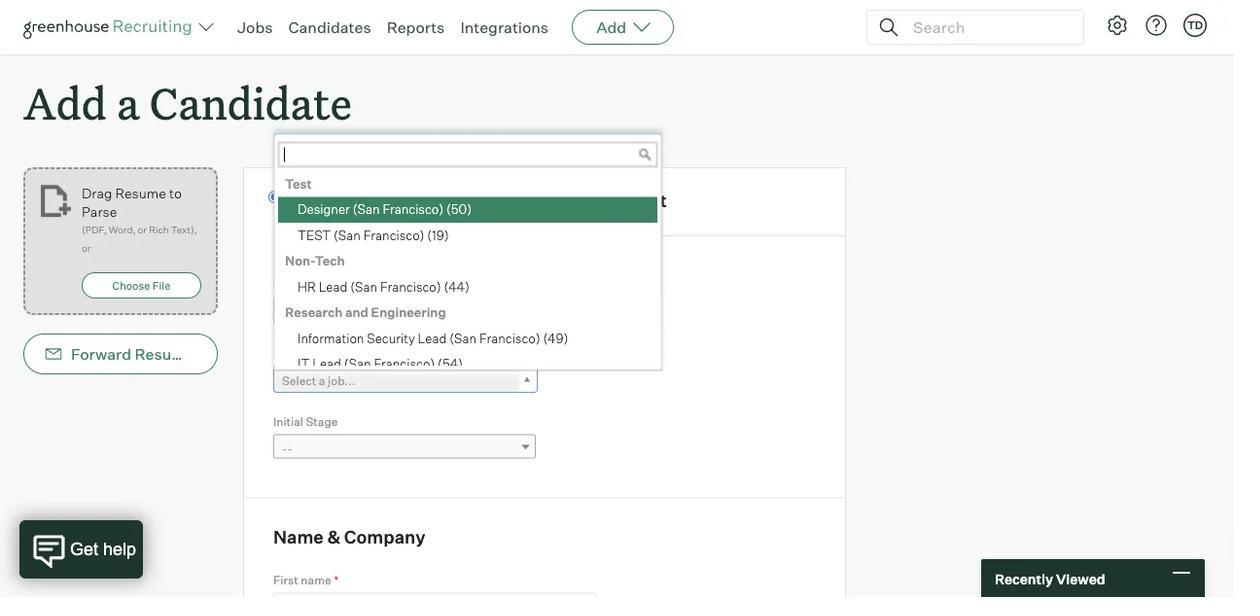 Task type: vqa. For each thing, say whether or not it's contained in the screenshot.
Filter
yes



Task type: locate. For each thing, give the bounding box(es) containing it.
greenhouse recruiting image
[[23, 16, 198, 39]]

(50)
[[446, 201, 472, 217]]

or left rich
[[138, 224, 147, 236]]

reports link
[[387, 18, 445, 37]]

office...
[[355, 305, 395, 319]]

viewed
[[1056, 570, 1105, 587]]

configure image
[[1106, 14, 1129, 37]]

jobs link
[[237, 18, 273, 37]]

office
[[273, 277, 305, 292]]

0 vertical spatial add
[[596, 18, 626, 37]]

it lead (san francisco) (54)
[[298, 356, 463, 372]]

candidates
[[288, 18, 371, 37]]

* right job
[[296, 346, 301, 361]]

resume
[[115, 184, 166, 201], [135, 344, 194, 364]]

information security lead (san francisco) (49)
[[298, 330, 568, 346]]

integrations
[[460, 18, 549, 37]]

integrations link
[[460, 18, 549, 37]]

first
[[273, 573, 298, 588]]

resume inside button
[[135, 344, 194, 364]]

stage
[[306, 414, 338, 429]]

candidate
[[149, 74, 352, 131], [289, 189, 376, 211]]

filter jobs by office... link
[[273, 297, 538, 325]]

tech
[[315, 253, 345, 269]]

(san up test (san francisco) (19)
[[353, 201, 380, 217]]

job
[[421, 189, 447, 211]]

&
[[327, 526, 340, 548]]

job
[[273, 346, 294, 361]]

lead for security
[[312, 356, 341, 372]]

parse
[[82, 203, 117, 220]]

*
[[296, 346, 301, 361], [334, 573, 339, 588]]

resume for drag
[[115, 184, 166, 201]]

0 vertical spatial *
[[296, 346, 301, 361]]

(san up tech
[[334, 227, 361, 243]]

0 horizontal spatial a
[[117, 74, 139, 131]]

information
[[298, 330, 364, 346]]

1 - from the left
[[282, 442, 287, 456]]

via
[[197, 344, 219, 364]]

-
[[282, 442, 287, 456], [287, 442, 293, 456]]

name & company
[[273, 526, 425, 548]]

0 vertical spatial resume
[[115, 184, 166, 201]]

name
[[301, 573, 331, 588]]

a
[[117, 74, 139, 131], [407, 189, 417, 211], [319, 373, 325, 388]]

research and engineering option
[[278, 300, 657, 326]]

resume left to
[[115, 184, 166, 201]]

1 vertical spatial a
[[407, 189, 417, 211]]

add a candidate
[[23, 74, 352, 131]]

francisco)
[[383, 201, 444, 217], [364, 227, 424, 243], [380, 279, 441, 294], [479, 330, 540, 346], [374, 356, 435, 372]]

0 horizontal spatial *
[[296, 346, 301, 361]]

francisco) down security
[[374, 356, 435, 372]]

francisco) up '(19)'
[[383, 201, 444, 217]]

None text field
[[273, 593, 596, 598]]

test
[[285, 176, 312, 191]]

(san up research and engineering
[[350, 279, 377, 294]]

add inside popup button
[[596, 18, 626, 37]]

recently viewed
[[995, 570, 1105, 587]]

add
[[596, 18, 626, 37], [23, 74, 107, 131]]

add for add
[[596, 18, 626, 37]]

choose
[[112, 279, 150, 292]]

0 vertical spatial or
[[138, 224, 147, 236]]

lead up (54)
[[418, 330, 447, 346]]

1 horizontal spatial or
[[138, 224, 147, 236]]

lead up select a job...
[[312, 356, 341, 372]]

1 horizontal spatial *
[[334, 573, 339, 588]]

1 horizontal spatial a
[[319, 373, 325, 388]]

2 vertical spatial lead
[[312, 356, 341, 372]]

0 horizontal spatial add
[[23, 74, 107, 131]]

candidate down jobs link
[[149, 74, 352, 131]]

jobs
[[313, 305, 336, 319]]

hr lead (san francisco) (44) option
[[278, 274, 657, 300]]

1 vertical spatial add
[[23, 74, 107, 131]]

--
[[282, 442, 293, 456]]

hr lead (san francisco) (44)
[[298, 279, 470, 294]]

designer (san francisco) (50)
[[298, 201, 472, 217]]

lead
[[319, 279, 348, 294], [418, 330, 447, 346], [312, 356, 341, 372]]

resume for forward
[[135, 344, 194, 364]]

None text field
[[278, 142, 657, 167]]

1 vertical spatial *
[[334, 573, 339, 588]]

or down (pdf,
[[82, 242, 91, 254]]

0 vertical spatial lead
[[319, 279, 348, 294]]

candidates link
[[288, 18, 371, 37]]

a right for on the top left of the page
[[407, 189, 417, 211]]

-- link
[[273, 434, 536, 463]]

information security lead (san francisco) (49) option
[[278, 326, 657, 352]]

1 vertical spatial or
[[82, 242, 91, 254]]

candidate up test
[[289, 189, 376, 211]]

1 horizontal spatial add
[[596, 18, 626, 37]]

forward resume via email
[[71, 344, 263, 364]]

text),
[[171, 224, 197, 236]]

2 horizontal spatial a
[[407, 189, 417, 211]]

(44)
[[444, 279, 470, 294]]

initial
[[273, 414, 303, 429]]

it lead (san francisco) (54) option
[[278, 352, 657, 378]]

0 vertical spatial a
[[117, 74, 139, 131]]

it
[[298, 356, 310, 372]]

a down greenhouse recruiting image
[[117, 74, 139, 131]]

(san down research and engineering 'option'
[[449, 330, 477, 346]]

research
[[285, 305, 343, 320]]

non-tech option
[[278, 249, 657, 274]]

and
[[345, 305, 368, 320]]

or
[[138, 224, 147, 236], [82, 242, 91, 254]]

jobs
[[237, 18, 273, 37]]

1 vertical spatial lead
[[418, 330, 447, 346]]

resume left the 'via'
[[135, 344, 194, 364]]

(49)
[[543, 330, 568, 346]]

2 vertical spatial a
[[319, 373, 325, 388]]

1 vertical spatial resume
[[135, 344, 194, 364]]

francisco) up filter jobs by office... link
[[380, 279, 441, 294]]

test (san francisco) (19) option
[[278, 223, 657, 249]]

(san
[[353, 201, 380, 217], [334, 227, 361, 243], [350, 279, 377, 294], [449, 330, 477, 346], [344, 356, 371, 372]]

list box
[[274, 171, 657, 525]]

reports
[[387, 18, 445, 37]]

resume inside drag resume to parse (pdf, word, or rich text), or
[[115, 184, 166, 201]]

* right "name" at the left
[[334, 573, 339, 588]]

(pdf,
[[82, 224, 107, 236]]

lead up filter jobs by office...
[[319, 279, 348, 294]]

td button
[[1180, 10, 1211, 41]]

designer
[[298, 201, 350, 217]]

a left "job..."
[[319, 373, 325, 388]]

word,
[[109, 224, 136, 236]]

initial stage
[[273, 414, 338, 429]]

designer (san francisco) (50) option
[[278, 197, 657, 223]]

test option
[[278, 171, 657, 197]]



Task type: describe. For each thing, give the bounding box(es) containing it.
hr
[[298, 279, 316, 294]]

test (san francisco) (19)
[[298, 227, 449, 243]]

engineering
[[371, 305, 446, 320]]

2 - from the left
[[287, 442, 293, 456]]

1 vertical spatial candidate
[[289, 189, 376, 211]]

lead for tech
[[319, 279, 348, 294]]

select a job...
[[282, 373, 355, 388]]

drag
[[82, 184, 112, 201]]

choose file
[[112, 279, 171, 292]]

0 horizontal spatial or
[[82, 242, 91, 254]]

a for job...
[[319, 373, 325, 388]]

test
[[298, 227, 331, 243]]

non-tech
[[285, 253, 345, 269]]

security
[[367, 330, 415, 346]]

rich
[[149, 224, 169, 236]]

(19)
[[427, 227, 449, 243]]

filter jobs by office...
[[282, 305, 395, 319]]

Prospect radio
[[570, 191, 583, 203]]

to
[[169, 184, 182, 201]]

Search text field
[[908, 13, 1066, 41]]

job...
[[328, 373, 355, 388]]

td button
[[1184, 14, 1207, 37]]

drag resume to parse (pdf, word, or rich text), or
[[82, 184, 197, 254]]

filter
[[282, 305, 311, 319]]

francisco) down designer (san francisco) (50)
[[364, 227, 424, 243]]

0 vertical spatial candidate
[[149, 74, 352, 131]]

candidate for a job
[[289, 189, 447, 211]]

td
[[1187, 18, 1203, 32]]

file
[[152, 279, 171, 292]]

non-
[[285, 253, 315, 269]]

for
[[380, 189, 404, 211]]

add button
[[572, 10, 674, 45]]

by
[[339, 305, 352, 319]]

recently
[[995, 570, 1053, 587]]

forward
[[71, 344, 131, 364]]

a for candidate
[[117, 74, 139, 131]]

research and engineering
[[285, 305, 446, 320]]

email
[[222, 344, 263, 364]]

select
[[282, 373, 316, 388]]

forward resume via email button
[[23, 334, 263, 375]]

company
[[344, 526, 425, 548]]

list box containing test
[[274, 171, 657, 525]]

job *
[[273, 346, 301, 361]]

select a job... link
[[273, 366, 538, 394]]

Candidate for a job radio
[[268, 191, 281, 203]]

prospect
[[590, 189, 667, 211]]

francisco) left the (49)
[[479, 330, 540, 346]]

(54)
[[438, 356, 463, 372]]

first name *
[[273, 573, 339, 588]]

name
[[273, 526, 324, 548]]

add for add a candidate
[[23, 74, 107, 131]]

(san up "job..."
[[344, 356, 371, 372]]



